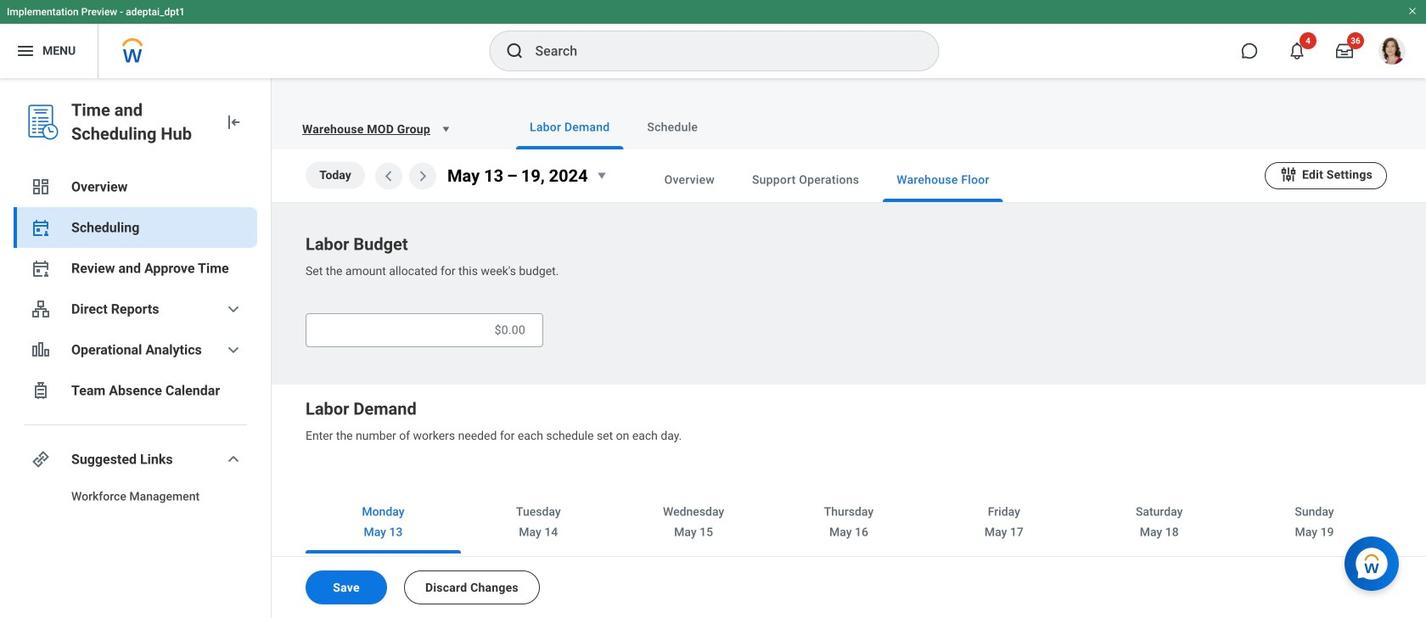 Task type: locate. For each thing, give the bounding box(es) containing it.
1 chevron down small image from the top
[[223, 299, 244, 319]]

chevron left small image
[[379, 166, 399, 186]]

0 horizontal spatial caret down small image
[[437, 121, 454, 138]]

calendar user solid image
[[31, 217, 51, 238], [31, 258, 51, 278]]

profile logan mcneil image
[[1379, 37, 1406, 68]]

tab list
[[482, 105, 1406, 149], [617, 158, 1265, 202]]

2 vertical spatial chevron down small image
[[223, 449, 244, 469]]

1 vertical spatial caret down small image
[[591, 165, 612, 185]]

chevron down small image for view team image
[[223, 299, 244, 319]]

tab panel
[[272, 149, 1426, 618]]

task timeoff image
[[31, 380, 51, 401]]

dashboard image
[[31, 177, 51, 197]]

Search Workday  search field
[[535, 32, 904, 70]]

2 calendar user solid image from the top
[[31, 258, 51, 278]]

configure image
[[1279, 165, 1298, 184]]

inbox large image
[[1336, 42, 1353, 59]]

0 vertical spatial calendar user solid image
[[31, 217, 51, 238]]

0 vertical spatial caret down small image
[[437, 121, 454, 138]]

time and scheduling hub element
[[71, 98, 210, 146]]

1 calendar user solid image from the top
[[31, 217, 51, 238]]

chevron right small image
[[413, 166, 433, 186]]

caret down small image
[[437, 121, 454, 138], [591, 165, 612, 185]]

3 chevron down small image from the top
[[223, 449, 244, 469]]

banner
[[0, 0, 1426, 78]]

1 vertical spatial calendar user solid image
[[31, 258, 51, 278]]

justify image
[[15, 41, 36, 61]]

navigation pane region
[[0, 78, 272, 618]]

chevron down small image
[[223, 299, 244, 319], [223, 340, 244, 360], [223, 449, 244, 469]]

calendar user solid image down dashboard icon
[[31, 217, 51, 238]]

transformation import image
[[223, 112, 244, 132]]

calendar user solid image up view team image
[[31, 258, 51, 278]]

None text field
[[306, 313, 543, 347]]

0 vertical spatial chevron down small image
[[223, 299, 244, 319]]

view team image
[[31, 299, 51, 319]]

2 chevron down small image from the top
[[223, 340, 244, 360]]

1 vertical spatial chevron down small image
[[223, 340, 244, 360]]



Task type: vqa. For each thing, say whether or not it's contained in the screenshot.
second chevron down small image from the top
yes



Task type: describe. For each thing, give the bounding box(es) containing it.
close environment banner image
[[1408, 6, 1418, 16]]

1 vertical spatial tab list
[[617, 158, 1265, 202]]

chart image
[[31, 340, 51, 360]]

notifications large image
[[1289, 42, 1306, 59]]

chevron down small image for link image
[[223, 449, 244, 469]]

chevron down small image for chart icon
[[223, 340, 244, 360]]

0 vertical spatial tab list
[[482, 105, 1406, 149]]

1 horizontal spatial caret down small image
[[591, 165, 612, 185]]

link image
[[31, 449, 51, 469]]

search image
[[505, 41, 525, 61]]



